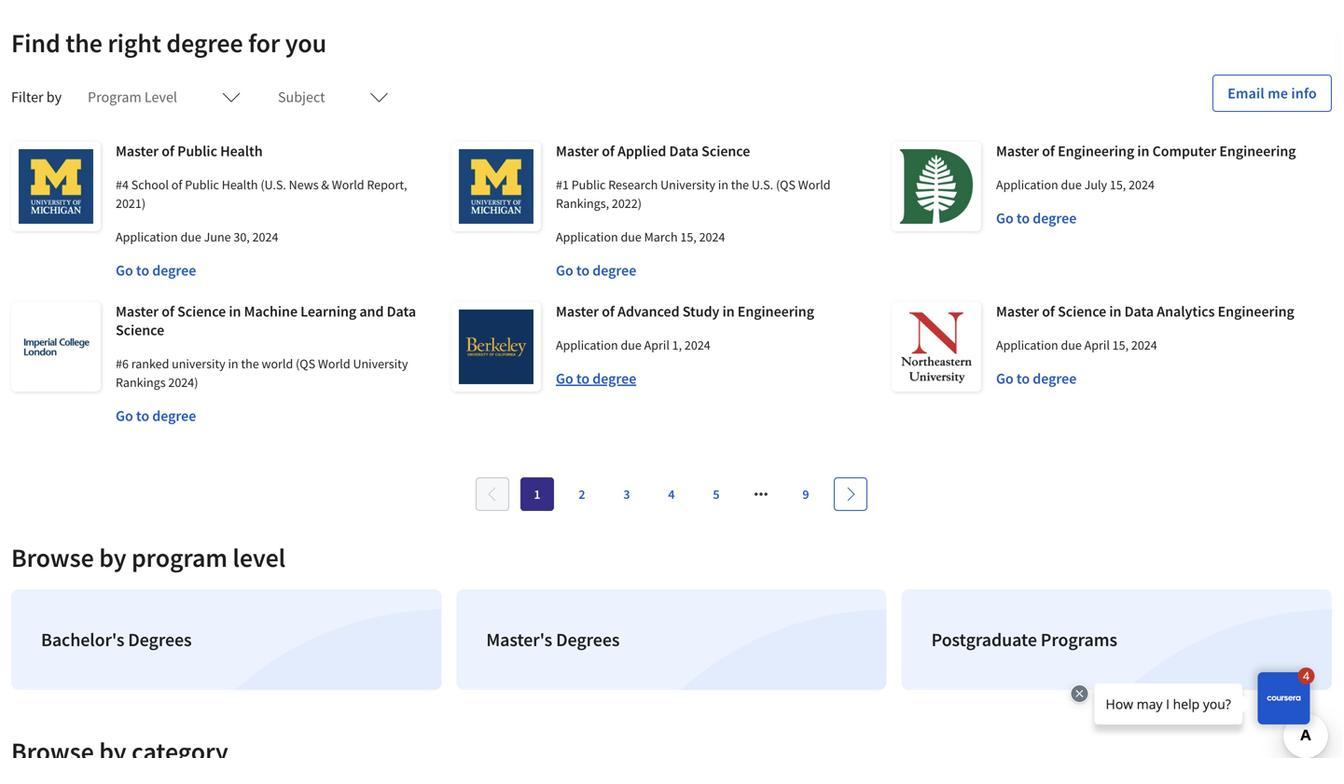 Task type: describe. For each thing, give the bounding box(es) containing it.
1,
[[672, 337, 682, 354]]

go to degree for master of science in machine learning and data science
[[116, 407, 196, 425]]

in for master of engineering in computer engineering
[[1138, 142, 1150, 160]]

go to next page image
[[843, 487, 858, 502]]

3
[[624, 486, 630, 503]]

master's degrees
[[486, 628, 620, 652]]

degree down application due june 30, 2024
[[152, 261, 196, 280]]

report,
[[367, 176, 407, 193]]

june
[[204, 229, 231, 245]]

4
[[668, 486, 675, 503]]

of for master of science in machine learning and data science
[[162, 302, 174, 321]]

right
[[108, 27, 161, 59]]

by for browse
[[99, 542, 126, 574]]

due left june
[[181, 229, 201, 245]]

9 button
[[789, 478, 823, 511]]

due left march
[[621, 229, 642, 245]]

2021)
[[116, 195, 146, 212]]

0 vertical spatial health
[[220, 142, 263, 160]]

u.s.
[[752, 176, 774, 193]]

of for master of advanced study in engineering
[[602, 302, 615, 321]]

of for master of science in data analytics engineering
[[1042, 302, 1055, 321]]

go to degree down application due june 30, 2024
[[116, 261, 196, 280]]

1 vertical spatial 15,
[[680, 229, 697, 245]]

email me info button
[[1213, 75, 1332, 112]]

(qs inside #1 public research university in the u.s. (qs world rankings, 2022)
[[776, 176, 796, 193]]

to for master of advanced study in engineering
[[576, 369, 590, 388]]

world
[[262, 355, 293, 372]]

science up #1 public research university in the u.s. (qs world rankings, 2022) on the top of the page
[[702, 142, 750, 160]]

level
[[145, 88, 177, 106]]

go for master of engineering in computer engineering
[[996, 209, 1014, 228]]

email me info
[[1228, 84, 1317, 103]]

master of public health
[[116, 142, 263, 160]]

program level
[[88, 88, 177, 106]]

2024 right 30,
[[252, 229, 278, 245]]

university of california, berkeley image
[[452, 302, 541, 392]]

1
[[534, 486, 541, 503]]

email
[[1228, 84, 1265, 103]]

the inside the #6 ranked university in the world (qs world university rankings 2024)
[[241, 355, 259, 372]]

#6
[[116, 355, 129, 372]]

5 button
[[700, 478, 733, 511]]

science up "university"
[[177, 302, 226, 321]]

applied
[[618, 142, 666, 160]]

go to degree for master of science in data analytics engineering
[[996, 369, 1077, 388]]

university inside the #6 ranked university in the world (qs world university rankings 2024)
[[353, 355, 408, 372]]

ranked
[[131, 355, 169, 372]]

march
[[644, 229, 678, 245]]

postgraduate
[[932, 628, 1037, 652]]

30,
[[234, 229, 250, 245]]

news
[[289, 176, 319, 193]]

browse
[[11, 542, 94, 574]]

engineering up july at the top right
[[1058, 142, 1135, 160]]

world for master of applied data science
[[798, 176, 831, 193]]

application down 2021)
[[116, 229, 178, 245]]

university inside #1 public research university in the u.s. (qs world rankings, 2022)
[[661, 176, 716, 193]]

&
[[321, 176, 329, 193]]

go to degree down application due march 15, 2024
[[556, 261, 637, 280]]

#4 school of public health (u.s. news & world report, 2021)
[[116, 176, 407, 212]]

find
[[11, 27, 60, 59]]

programs
[[1041, 628, 1118, 652]]

list containing bachelor's degrees
[[4, 582, 1340, 698]]

analytics
[[1157, 302, 1215, 321]]

health inside '#4 school of public health (u.s. news & world report, 2021)'
[[222, 176, 258, 193]]

in inside #1 public research university in the u.s. (qs world rankings, 2022)
[[718, 176, 729, 193]]

application for master of science in data analytics engineering
[[996, 337, 1059, 354]]

go for master of advanced study in engineering
[[556, 369, 574, 388]]

imperial college london image
[[11, 302, 101, 392]]

research
[[608, 176, 658, 193]]

4 button
[[655, 478, 689, 511]]

master for master of science in machine learning and data science
[[116, 302, 159, 321]]

bachelor's
[[41, 628, 124, 652]]

level
[[233, 542, 286, 574]]

machine
[[244, 302, 298, 321]]

master for master of advanced study in engineering
[[556, 302, 599, 321]]

(u.s.
[[261, 176, 286, 193]]

filter by
[[11, 88, 62, 106]]

april for science
[[1085, 337, 1110, 354]]

degree down 2024)
[[152, 407, 196, 425]]

1 button
[[521, 478, 554, 511]]

me
[[1268, 84, 1289, 103]]

april for advanced
[[644, 337, 670, 354]]

5
[[713, 486, 720, 503]]

engineering right study
[[738, 302, 814, 321]]

university of michigan image for master of applied data science
[[452, 142, 541, 231]]

of for master of applied data science
[[602, 142, 615, 160]]

postgraduate programs
[[932, 628, 1118, 652]]

subject button
[[267, 75, 400, 119]]

2024 for master of advanced study in engineering
[[685, 337, 711, 354]]

application due july 15, 2024
[[996, 176, 1155, 193]]

to for master of science in machine learning and data science
[[136, 407, 149, 425]]

master of science in machine learning and data science
[[116, 302, 416, 340]]

degrees for bachelor's degrees
[[128, 628, 192, 652]]

rankings,
[[556, 195, 609, 212]]

for
[[248, 27, 280, 59]]

to down application due march 15, 2024
[[576, 261, 590, 280]]

july
[[1085, 176, 1107, 193]]

advanced
[[618, 302, 680, 321]]

2024 down #1 public research university in the u.s. (qs world rankings, 2022) on the top of the page
[[699, 229, 725, 245]]

go down rankings,
[[556, 261, 574, 280]]



Task type: locate. For each thing, give the bounding box(es) containing it.
go to degree for master of engineering in computer engineering
[[996, 209, 1077, 228]]

master up application due april 1, 2024
[[556, 302, 599, 321]]

master's
[[486, 628, 552, 652]]

2024)
[[168, 374, 198, 391]]

in right study
[[723, 302, 735, 321]]

go right northeastern university image
[[996, 369, 1014, 388]]

rankings
[[116, 374, 166, 391]]

world for master of public health
[[332, 176, 364, 193]]

of right school
[[171, 176, 182, 193]]

9
[[803, 486, 809, 503]]

info
[[1292, 84, 1317, 103]]

study
[[683, 302, 720, 321]]

1 horizontal spatial degrees
[[556, 628, 620, 652]]

0 horizontal spatial degrees
[[128, 628, 192, 652]]

master for master of public health
[[116, 142, 159, 160]]

university down "master of applied data science"
[[661, 176, 716, 193]]

application for master of engineering in computer engineering
[[996, 176, 1059, 193]]

2 horizontal spatial data
[[1125, 302, 1154, 321]]

april down master of science in data analytics engineering
[[1085, 337, 1110, 354]]

0 vertical spatial the
[[65, 27, 102, 59]]

of up school
[[162, 142, 174, 160]]

go to degree down rankings
[[116, 407, 196, 425]]

2 horizontal spatial the
[[731, 176, 749, 193]]

master up application due july 15, 2024
[[996, 142, 1039, 160]]

world right the &
[[332, 176, 364, 193]]

list
[[4, 582, 1340, 698]]

science
[[702, 142, 750, 160], [177, 302, 226, 321], [1058, 302, 1107, 321], [116, 321, 164, 340]]

2024
[[1129, 176, 1155, 193], [252, 229, 278, 245], [699, 229, 725, 245], [685, 337, 711, 354], [1132, 337, 1158, 354]]

degrees right master's
[[556, 628, 620, 652]]

application due march 15, 2024
[[556, 229, 725, 245]]

1 vertical spatial the
[[731, 176, 749, 193]]

computer
[[1153, 142, 1217, 160]]

public inside '#4 school of public health (u.s. news & world report, 2021)'
[[185, 176, 219, 193]]

bachelor's degrees link
[[11, 590, 442, 690]]

2024 down the master of engineering in computer engineering
[[1129, 176, 1155, 193]]

of
[[162, 142, 174, 160], [602, 142, 615, 160], [1042, 142, 1055, 160], [171, 176, 182, 193], [162, 302, 174, 321], [602, 302, 615, 321], [1042, 302, 1055, 321]]

application due april 15, 2024
[[996, 337, 1158, 354]]

2 vertical spatial the
[[241, 355, 259, 372]]

master for master of applied data science
[[556, 142, 599, 160]]

2024 down master of science in data analytics engineering
[[1132, 337, 1158, 354]]

(qs right u.s.
[[776, 176, 796, 193]]

university of michigan image left #4
[[11, 142, 101, 231]]

1 april from the left
[[644, 337, 670, 354]]

master for master of science in data analytics engineering
[[996, 302, 1039, 321]]

0 horizontal spatial april
[[644, 337, 670, 354]]

degree down application due july 15, 2024
[[1033, 209, 1077, 228]]

university of michigan image
[[11, 142, 101, 231], [452, 142, 541, 231]]

0 horizontal spatial university
[[353, 355, 408, 372]]

engineering down email
[[1220, 142, 1296, 160]]

application down advanced
[[556, 337, 618, 354]]

0 horizontal spatial the
[[65, 27, 102, 59]]

2 university of michigan image from the left
[[452, 142, 541, 231]]

subject
[[278, 88, 325, 106]]

master of engineering in computer engineering
[[996, 142, 1296, 160]]

2022)
[[612, 195, 642, 212]]

go to degree down application due july 15, 2024
[[996, 209, 1077, 228]]

due for master of engineering in computer engineering
[[1061, 176, 1082, 193]]

2 button
[[565, 478, 599, 511]]

master of applied data science
[[556, 142, 750, 160]]

learning
[[301, 302, 357, 321]]

degree down application due april 1, 2024
[[593, 369, 637, 388]]

application due april 1, 2024
[[556, 337, 711, 354]]

data inside master of science in machine learning and data science
[[387, 302, 416, 321]]

public
[[177, 142, 217, 160], [185, 176, 219, 193], [572, 176, 606, 193]]

go to degree for master of advanced study in engineering
[[556, 369, 637, 388]]

postgraduate programs link
[[902, 590, 1332, 690]]

1 horizontal spatial data
[[669, 142, 699, 160]]

public down master of public health in the top of the page
[[185, 176, 219, 193]]

public down program level popup button
[[177, 142, 217, 160]]

master up #1
[[556, 142, 599, 160]]

1 vertical spatial by
[[99, 542, 126, 574]]

university down and at top left
[[353, 355, 408, 372]]

to
[[1017, 209, 1030, 228], [136, 261, 149, 280], [576, 261, 590, 280], [576, 369, 590, 388], [1017, 369, 1030, 388], [136, 407, 149, 425]]

go right dartmouth college image at top right
[[996, 209, 1014, 228]]

(qs inside the #6 ranked university in the world (qs world university rankings 2024)
[[296, 355, 315, 372]]

the left u.s.
[[731, 176, 749, 193]]

in for master of science in data analytics engineering
[[1110, 302, 1122, 321]]

go for master of science in data analytics engineering
[[996, 369, 1014, 388]]

of for master of engineering in computer engineering
[[1042, 142, 1055, 160]]

by right the browse
[[99, 542, 126, 574]]

school
[[131, 176, 169, 193]]

0 horizontal spatial data
[[387, 302, 416, 321]]

and
[[359, 302, 384, 321]]

in inside master of science in machine learning and data science
[[229, 302, 241, 321]]

of up application due april 15, 2024
[[1042, 302, 1055, 321]]

engineering
[[1058, 142, 1135, 160], [1220, 142, 1296, 160], [738, 302, 814, 321], [1218, 302, 1295, 321]]

1 horizontal spatial university
[[661, 176, 716, 193]]

application right northeastern university image
[[996, 337, 1059, 354]]

1 horizontal spatial (qs
[[776, 176, 796, 193]]

1 horizontal spatial the
[[241, 355, 259, 372]]

1 horizontal spatial university of michigan image
[[452, 142, 541, 231]]

data
[[669, 142, 699, 160], [387, 302, 416, 321], [1125, 302, 1154, 321]]

degrees for master's degrees
[[556, 628, 620, 652]]

world right u.s.
[[798, 176, 831, 193]]

program
[[88, 88, 142, 106]]

0 vertical spatial 15,
[[1110, 176, 1126, 193]]

the
[[65, 27, 102, 59], [731, 176, 749, 193], [241, 355, 259, 372]]

master up school
[[116, 142, 159, 160]]

april left 1,
[[644, 337, 670, 354]]

to for master of science in data analytics engineering
[[1017, 369, 1030, 388]]

2024 for master of science in data analytics engineering
[[1132, 337, 1158, 354]]

science up the ranked
[[116, 321, 164, 340]]

15, for master of science in data analytics engineering
[[1113, 337, 1129, 354]]

1 vertical spatial health
[[222, 176, 258, 193]]

dartmouth college image
[[892, 142, 981, 231]]

#6 ranked university in the world (qs world university rankings 2024)
[[116, 355, 408, 391]]

application left july at the top right
[[996, 176, 1059, 193]]

by right filter
[[46, 88, 62, 106]]

degree down application due april 15, 2024
[[1033, 369, 1077, 388]]

15, for master of engineering in computer engineering
[[1110, 176, 1126, 193]]

to for master of engineering in computer engineering
[[1017, 209, 1030, 228]]

university of michigan image left #1
[[452, 142, 541, 231]]

0 horizontal spatial (qs
[[296, 355, 315, 372]]

due for master of science in data analytics engineering
[[1061, 337, 1082, 354]]

0 horizontal spatial by
[[46, 88, 62, 106]]

2024 for master of engineering in computer engineering
[[1129, 176, 1155, 193]]

public inside #1 public research university in the u.s. (qs world rankings, 2022)
[[572, 176, 606, 193]]

2 vertical spatial 15,
[[1113, 337, 1129, 354]]

2 degrees from the left
[[556, 628, 620, 652]]

bachelor's degrees
[[41, 628, 192, 652]]

1 horizontal spatial by
[[99, 542, 126, 574]]

program level button
[[77, 75, 252, 119]]

to down application due june 30, 2024
[[136, 261, 149, 280]]

2024 right 1,
[[685, 337, 711, 354]]

to down rankings
[[136, 407, 149, 425]]

0 vertical spatial university
[[661, 176, 716, 193]]

university of michigan image for master of public health
[[11, 142, 101, 231]]

april
[[644, 337, 670, 354], [1085, 337, 1110, 354]]

to down application due april 1, 2024
[[576, 369, 590, 388]]

the left world
[[241, 355, 259, 372]]

of for master of public health
[[162, 142, 174, 160]]

in left machine
[[229, 302, 241, 321]]

in left u.s.
[[718, 176, 729, 193]]

application down rankings,
[[556, 229, 618, 245]]

#1
[[556, 176, 569, 193]]

0 horizontal spatial university of michigan image
[[11, 142, 101, 231]]

degree left 'for'
[[166, 27, 243, 59]]

15, right july at the top right
[[1110, 176, 1126, 193]]

go right university of california, berkeley image on the left
[[556, 369, 574, 388]]

university
[[172, 355, 225, 372]]

master
[[116, 142, 159, 160], [556, 142, 599, 160], [996, 142, 1039, 160], [116, 302, 159, 321], [556, 302, 599, 321], [996, 302, 1039, 321]]

engineering right analytics on the top of page
[[1218, 302, 1295, 321]]

in left computer
[[1138, 142, 1150, 160]]

#4
[[116, 176, 129, 193]]

2
[[579, 486, 586, 503]]

go for master of science in machine learning and data science
[[116, 407, 133, 425]]

due left july at the top right
[[1061, 176, 1082, 193]]

1 university of michigan image from the left
[[11, 142, 101, 231]]

data right applied
[[669, 142, 699, 160]]

15, right march
[[680, 229, 697, 245]]

in up application due april 15, 2024
[[1110, 302, 1122, 321]]

health
[[220, 142, 263, 160], [222, 176, 258, 193]]

master up application due april 15, 2024
[[996, 302, 1039, 321]]

health left (u.s.
[[222, 176, 258, 193]]

science up application due april 15, 2024
[[1058, 302, 1107, 321]]

public up rankings,
[[572, 176, 606, 193]]

data right and at top left
[[387, 302, 416, 321]]

application for master of advanced study in engineering
[[556, 337, 618, 354]]

go down rankings
[[116, 407, 133, 425]]

#1 public research university in the u.s. (qs world rankings, 2022)
[[556, 176, 831, 212]]

go
[[996, 209, 1014, 228], [116, 261, 133, 280], [556, 261, 574, 280], [556, 369, 574, 388], [996, 369, 1014, 388], [116, 407, 133, 425]]

university
[[661, 176, 716, 193], [353, 355, 408, 372]]

you
[[285, 27, 327, 59]]

of up application due july 15, 2024
[[1042, 142, 1055, 160]]

northeastern university image
[[892, 302, 981, 392]]

the inside #1 public research university in the u.s. (qs world rankings, 2022)
[[731, 176, 749, 193]]

degree down application due march 15, 2024
[[593, 261, 637, 280]]

world inside #1 public research university in the u.s. (qs world rankings, 2022)
[[798, 176, 831, 193]]

degrees right bachelor's
[[128, 628, 192, 652]]

program
[[131, 542, 228, 574]]

of inside master of science in machine learning and data science
[[162, 302, 174, 321]]

in right "university"
[[228, 355, 238, 372]]

world inside '#4 school of public health (u.s. news & world report, 2021)'
[[332, 176, 364, 193]]

the right find
[[65, 27, 102, 59]]

find the right degree for you
[[11, 27, 327, 59]]

health up (u.s.
[[220, 142, 263, 160]]

due down advanced
[[621, 337, 642, 354]]

master for master of engineering in computer engineering
[[996, 142, 1039, 160]]

(qs
[[776, 176, 796, 193], [296, 355, 315, 372]]

by
[[46, 88, 62, 106], [99, 542, 126, 574]]

(qs right world
[[296, 355, 315, 372]]

hidden pages image
[[754, 487, 769, 502]]

15, down master of science in data analytics engineering
[[1113, 337, 1129, 354]]

degree
[[166, 27, 243, 59], [1033, 209, 1077, 228], [152, 261, 196, 280], [593, 261, 637, 280], [593, 369, 637, 388], [1033, 369, 1077, 388], [152, 407, 196, 425]]

1 horizontal spatial april
[[1085, 337, 1110, 354]]

0 vertical spatial (qs
[[776, 176, 796, 193]]

3 button
[[610, 478, 644, 511]]

due for master of advanced study in engineering
[[621, 337, 642, 354]]

in inside the #6 ranked university in the world (qs world university rankings 2024)
[[228, 355, 238, 372]]

due
[[1061, 176, 1082, 193], [181, 229, 201, 245], [621, 229, 642, 245], [621, 337, 642, 354], [1061, 337, 1082, 354]]

in for master of science in machine learning and data science
[[229, 302, 241, 321]]

of inside '#4 school of public health (u.s. news & world report, 2021)'
[[171, 176, 182, 193]]

due down master of science in data analytics engineering
[[1061, 337, 1082, 354]]

by for filter
[[46, 88, 62, 106]]

go to degree
[[996, 209, 1077, 228], [116, 261, 196, 280], [556, 261, 637, 280], [556, 369, 637, 388], [996, 369, 1077, 388], [116, 407, 196, 425]]

go to degree down application due april 15, 2024
[[996, 369, 1077, 388]]

1 degrees from the left
[[128, 628, 192, 652]]

of left advanced
[[602, 302, 615, 321]]

0 vertical spatial by
[[46, 88, 62, 106]]

of up the ranked
[[162, 302, 174, 321]]

filter
[[11, 88, 43, 106]]

in
[[1138, 142, 1150, 160], [718, 176, 729, 193], [229, 302, 241, 321], [723, 302, 735, 321], [1110, 302, 1122, 321], [228, 355, 238, 372]]

master up the ranked
[[116, 302, 159, 321]]

world inside the #6 ranked university in the world (qs world university rankings 2024)
[[318, 355, 350, 372]]

2 april from the left
[[1085, 337, 1110, 354]]

in for #6 ranked university in the world (qs world university rankings 2024)
[[228, 355, 238, 372]]

master of science in data analytics engineering
[[996, 302, 1295, 321]]

of left applied
[[602, 142, 615, 160]]

go down 2021)
[[116, 261, 133, 280]]

application due june 30, 2024
[[116, 229, 278, 245]]

master's degrees link
[[457, 590, 887, 690]]

browse by program level
[[11, 542, 286, 574]]

application
[[996, 176, 1059, 193], [116, 229, 178, 245], [556, 229, 618, 245], [556, 337, 618, 354], [996, 337, 1059, 354]]

to down application due july 15, 2024
[[1017, 209, 1030, 228]]

15,
[[1110, 176, 1126, 193], [680, 229, 697, 245], [1113, 337, 1129, 354]]

to down application due april 15, 2024
[[1017, 369, 1030, 388]]

go to degree down application due april 1, 2024
[[556, 369, 637, 388]]

world down learning
[[318, 355, 350, 372]]

data left analytics on the top of page
[[1125, 302, 1154, 321]]

master inside master of science in machine learning and data science
[[116, 302, 159, 321]]

master of advanced study in engineering
[[556, 302, 814, 321]]

1 vertical spatial (qs
[[296, 355, 315, 372]]

1 vertical spatial university
[[353, 355, 408, 372]]



Task type: vqa. For each thing, say whether or not it's contained in the screenshot.
Browse
yes



